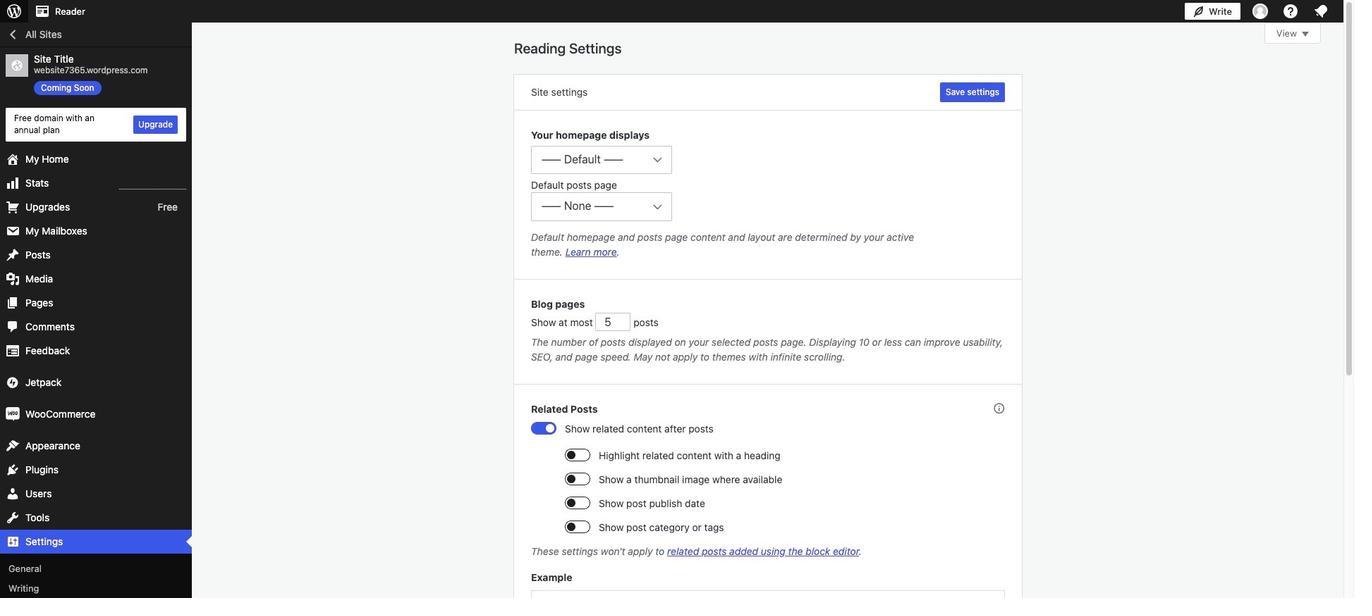 Task type: locate. For each thing, give the bounding box(es) containing it.
None number field
[[596, 313, 631, 331]]

2 group from the top
[[531, 297, 1005, 368]]

2 img image from the top
[[6, 407, 20, 421]]

help image
[[1282, 3, 1299, 20]]

2 vertical spatial group
[[531, 422, 1005, 599]]

0 vertical spatial group
[[531, 128, 1005, 263]]

group
[[531, 128, 1005, 263], [531, 297, 1005, 368], [531, 422, 1005, 599]]

1 vertical spatial img image
[[6, 407, 20, 421]]

closed image
[[1302, 32, 1309, 37]]

img image
[[6, 376, 20, 390], [6, 407, 20, 421]]

main content
[[514, 23, 1321, 599]]

3 group from the top
[[531, 422, 1005, 599]]

0 vertical spatial img image
[[6, 376, 20, 390]]

1 vertical spatial group
[[531, 297, 1005, 368]]



Task type: describe. For each thing, give the bounding box(es) containing it.
my profile image
[[1253, 4, 1268, 19]]

1 img image from the top
[[6, 376, 20, 390]]

more information image
[[992, 402, 1005, 415]]

manage your notifications image
[[1313, 3, 1330, 20]]

manage your sites image
[[6, 3, 23, 20]]

1 group from the top
[[531, 128, 1005, 263]]

highest hourly views 0 image
[[119, 180, 186, 189]]



Task type: vqa. For each thing, say whether or not it's contained in the screenshot.
My Profile 'icon'
yes



